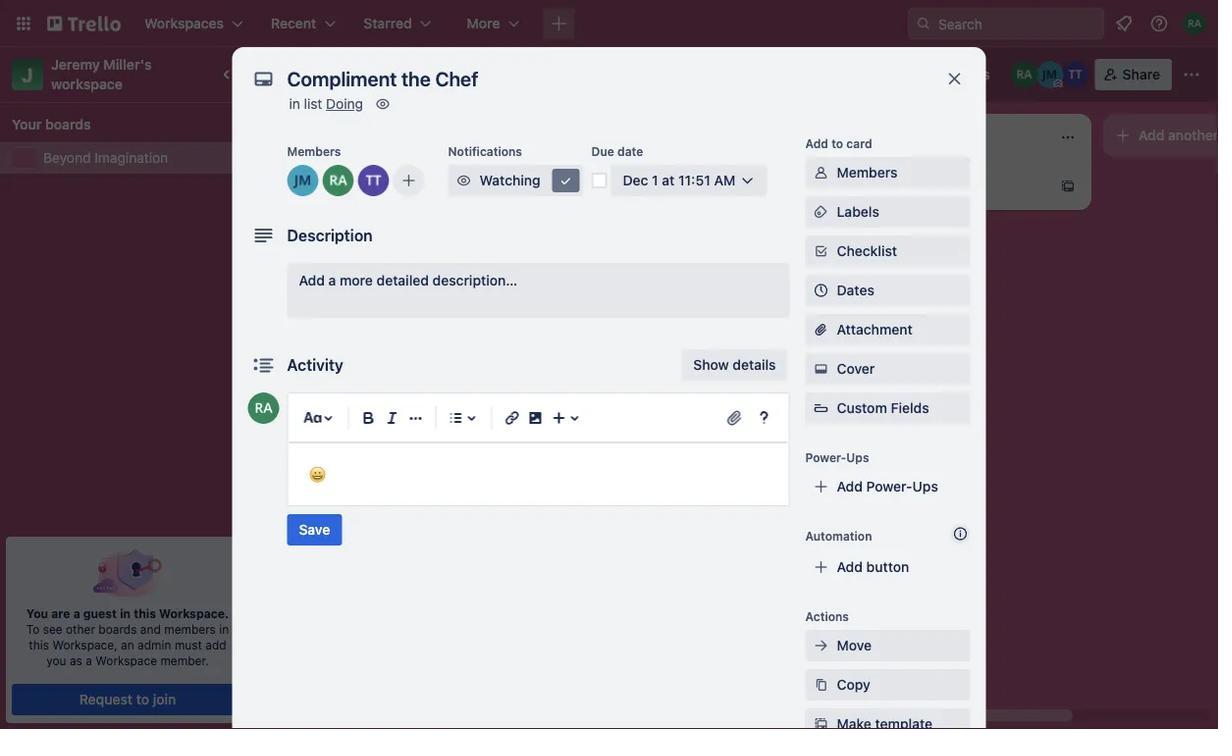Task type: locate. For each thing, give the bounding box(es) containing it.
imagination
[[348, 64, 448, 85], [95, 150, 168, 166]]

power- down power-ups
[[867, 479, 913, 495]]

1 vertical spatial boards
[[98, 622, 137, 636]]

imagination up doing
[[348, 64, 448, 85]]

2 horizontal spatial sm image
[[885, 59, 913, 86]]

star or unstar board image
[[470, 67, 485, 82]]

0 vertical spatial ruby anderson (rubyanderson7) image
[[1183, 12, 1207, 35]]

detailed
[[377, 272, 429, 289]]

1 down create instagram
[[338, 422, 343, 435]]

save button
[[287, 514, 342, 546]]

list
[[304, 96, 322, 112]]

power-
[[806, 451, 847, 464], [867, 479, 913, 495]]

add left another
[[1139, 127, 1165, 143]]

jeremy
[[51, 56, 100, 73]]

0 vertical spatial sm image
[[885, 59, 913, 86]]

add button
[[837, 559, 909, 575]]

power- down the custom
[[806, 451, 847, 464]]

request to join
[[79, 692, 176, 708]]

0 vertical spatial this
[[134, 607, 156, 620]]

0 horizontal spatial add a card
[[306, 508, 376, 525]]

to for join
[[136, 692, 149, 708]]

1 horizontal spatial to
[[832, 136, 843, 150]]

and
[[140, 622, 161, 636]]

card up members link
[[847, 136, 872, 150]]

in up add
[[219, 622, 229, 636]]

1 vertical spatial beyond imagination
[[43, 150, 168, 166]]

a right 'as'
[[86, 654, 92, 668]]

1 horizontal spatial beyond imagination
[[281, 64, 448, 85]]

add a card for right add a card button
[[864, 178, 934, 194]]

1 vertical spatial sm image
[[556, 171, 576, 190]]

card up labels link
[[905, 178, 934, 194]]

you
[[46, 654, 66, 668]]

an
[[121, 638, 134, 652]]

0 horizontal spatial power-
[[806, 451, 847, 464]]

dec for dec 1 at 11:51 am
[[623, 172, 648, 188]]

1 horizontal spatial jeremy miller (jeremymiller198) image
[[1036, 61, 1064, 88]]

to left join
[[136, 692, 149, 708]]

to
[[26, 622, 40, 636]]

create from template… image
[[1060, 179, 1076, 194], [781, 296, 797, 312], [503, 509, 518, 525]]

2 horizontal spatial card
[[905, 178, 934, 194]]

1 vertical spatial add a card button
[[275, 501, 495, 533]]

show details link
[[682, 350, 788, 381]]

0 horizontal spatial create from template… image
[[503, 509, 518, 525]]

back to home image
[[47, 8, 121, 39]]

0 horizontal spatial beyond
[[43, 150, 91, 166]]

add power-ups link
[[806, 471, 970, 503]]

:grinning: image
[[309, 466, 326, 483]]

sm image inside the copy link
[[811, 675, 831, 695]]

jeremy miller (jeremymiller198) image down search "field"
[[1036, 61, 1064, 88]]

0 horizontal spatial boards
[[45, 116, 91, 133]]

1 horizontal spatial card
[[847, 136, 872, 150]]

beyond up list
[[281, 64, 344, 85]]

members up jeremy miller (jeremymiller198) image
[[287, 144, 341, 158]]

sm image inside move link
[[811, 636, 831, 656]]

0 vertical spatial card
[[847, 136, 872, 150]]

2 vertical spatial create from template… image
[[503, 509, 518, 525]]

add down automation
[[837, 559, 863, 575]]

0 vertical spatial imagination
[[348, 64, 448, 85]]

search image
[[916, 16, 932, 31]]

1 vertical spatial beyond
[[43, 150, 91, 166]]

1 vertical spatial members
[[837, 164, 898, 181]]

2 horizontal spatial terry turtle (terryturtle) image
[[1062, 61, 1089, 88]]

1 vertical spatial in
[[120, 607, 131, 620]]

2 vertical spatial sm image
[[811, 675, 831, 695]]

0 horizontal spatial in
[[120, 607, 131, 620]]

0 horizontal spatial ruby anderson (rubyanderson7) image
[[248, 393, 279, 424]]

sm image inside checklist link
[[811, 242, 831, 261]]

1
[[652, 172, 658, 188], [642, 252, 647, 266], [338, 422, 343, 435], [377, 422, 382, 435]]

terry turtle (terryturtle) image left add members to card icon
[[358, 165, 389, 196]]

0 vertical spatial beyond imagination
[[281, 64, 448, 85]]

add up labels link
[[864, 178, 890, 194]]

2 horizontal spatial in
[[289, 96, 300, 112]]

0 vertical spatial to
[[832, 136, 843, 150]]

add up members link
[[806, 136, 829, 150]]

1 vertical spatial jeremy miller (jeremymiller198) image
[[746, 247, 770, 271]]

to up members link
[[832, 136, 843, 150]]

automation
[[806, 529, 872, 543]]

0 notifications image
[[1112, 12, 1136, 35]]

1 horizontal spatial members
[[837, 164, 898, 181]]

card for right add a card button
[[905, 178, 934, 194]]

instagram
[[333, 395, 396, 411]]

boards
[[45, 116, 91, 133], [98, 622, 137, 636]]

workspace
[[51, 76, 123, 92]]

0 horizontal spatial card
[[347, 508, 376, 525]]

sm image for cover
[[811, 359, 831, 379]]

1 vertical spatial to
[[136, 692, 149, 708]]

add a card up labels link
[[864, 178, 934, 194]]

ruby anderson (rubyanderson7) image down search "field"
[[1011, 61, 1038, 88]]

1 vertical spatial ruby anderson (rubyanderson7) image
[[774, 247, 797, 271]]

jeremy miller's workspace
[[51, 56, 155, 92]]

due date
[[592, 144, 643, 158]]

members
[[287, 144, 341, 158], [837, 164, 898, 181]]

sm image inside members link
[[811, 163, 831, 183]]

this
[[134, 607, 156, 620], [29, 638, 49, 652]]

beyond down your boards on the left top of page
[[43, 150, 91, 166]]

create from template… image for right add a card button
[[1060, 179, 1076, 194]]

thinking
[[565, 182, 620, 198]]

boards right your
[[45, 116, 91, 133]]

beyond
[[281, 64, 344, 85], [43, 150, 91, 166]]

1 horizontal spatial add a card
[[864, 178, 934, 194]]

imagination inside board name text field
[[348, 64, 448, 85]]

dec down thinking
[[617, 252, 638, 266]]

1 vertical spatial terry turtle (terryturtle) image
[[358, 165, 389, 196]]

2 vertical spatial ruby anderson (rubyanderson7) image
[[248, 393, 279, 424]]

dec inside dec 1 checkbox
[[617, 252, 638, 266]]

another
[[1168, 127, 1218, 143]]

add power-ups
[[837, 479, 938, 495]]

imagination down your boards with 1 items element
[[95, 150, 168, 166]]

1 vertical spatial dec
[[617, 252, 638, 266]]

:grinning: image
[[309, 466, 326, 483]]

sm image left the "mark due date as complete" checkbox
[[556, 171, 576, 190]]

add to card
[[806, 136, 872, 150]]

0 vertical spatial terry turtle (terryturtle) image
[[1062, 61, 1089, 88]]

workspace,
[[52, 638, 118, 652]]

activity
[[287, 356, 344, 375]]

Board name text field
[[271, 59, 458, 90]]

members
[[164, 622, 216, 636]]

1 horizontal spatial terry turtle (terryturtle) image
[[495, 417, 518, 440]]

add another
[[1139, 127, 1218, 143]]

jeremy miller (jeremymiller198) image
[[287, 165, 319, 196]]

2 horizontal spatial create from template… image
[[1060, 179, 1076, 194]]

beyond imagination
[[281, 64, 448, 85], [43, 150, 168, 166]]

add down :grinning: icon at bottom
[[306, 508, 332, 525]]

card down meeting
[[347, 508, 376, 525]]

1 vertical spatial power-
[[867, 479, 913, 495]]

add members to card image
[[401, 171, 417, 190]]

1 horizontal spatial boards
[[98, 622, 137, 636]]

0 vertical spatial add a card
[[864, 178, 934, 194]]

1 horizontal spatial ups
[[913, 479, 938, 495]]

create
[[287, 395, 329, 411]]

0 horizontal spatial add a card button
[[275, 501, 495, 533]]

1 vertical spatial imagination
[[95, 150, 168, 166]]

1 inside dec 1 checkbox
[[642, 252, 647, 266]]

2 horizontal spatial ruby anderson (rubyanderson7) image
[[1183, 12, 1207, 35]]

1 vertical spatial ups
[[913, 479, 938, 495]]

more
[[340, 272, 373, 289]]

0 vertical spatial ups
[[847, 451, 869, 464]]

filters button
[[921, 59, 996, 90]]

a right are
[[73, 607, 80, 620]]

jeremy miller (jeremymiller198) image
[[1036, 61, 1064, 88], [746, 247, 770, 271]]

0 vertical spatial dec
[[623, 172, 648, 188]]

ruby anderson (rubyanderson7) image
[[323, 165, 354, 196], [774, 247, 797, 271]]

create instagram link
[[287, 393, 514, 413]]

sm image inside watching button
[[454, 171, 474, 190]]

add a card button down kickoff meeting link
[[275, 501, 495, 533]]

jeremy miller (jeremymiller198) image right terry turtle (terryturtle) image
[[746, 247, 770, 271]]

this down to
[[29, 638, 49, 652]]

1 horizontal spatial in
[[219, 622, 229, 636]]

0 vertical spatial in
[[289, 96, 300, 112]]

sm image for labels
[[811, 202, 831, 222]]

1 horizontal spatial imagination
[[348, 64, 448, 85]]

power-ups
[[806, 451, 869, 464]]

sm image inside labels link
[[811, 202, 831, 222]]

in right guest
[[120, 607, 131, 620]]

add a card for leftmost add a card button
[[306, 508, 376, 525]]

miller's
[[103, 56, 152, 73]]

add down power-ups
[[837, 479, 863, 495]]

1 vertical spatial this
[[29, 638, 49, 652]]

watching
[[480, 172, 541, 188]]

0 horizontal spatial imagination
[[95, 150, 168, 166]]

sm image down add to card on the right top of page
[[811, 163, 831, 183]]

kickoff
[[287, 465, 331, 481]]

1 down instagram on the left
[[377, 422, 382, 435]]

image image
[[524, 406, 547, 430]]

members link
[[806, 157, 970, 188]]

add a card button
[[833, 171, 1052, 202], [275, 501, 495, 533]]

0 horizontal spatial ruby anderson (rubyanderson7) image
[[323, 165, 354, 196]]

sm image inside the "cover" "link"
[[811, 359, 831, 379]]

show menu image
[[1182, 65, 1202, 84]]

0 vertical spatial create from template… image
[[1060, 179, 1076, 194]]

add a card
[[864, 178, 934, 194], [306, 508, 376, 525]]

ruby anderson (rubyanderson7) image right terry turtle (terryturtle) image
[[774, 247, 797, 271]]

in left list
[[289, 96, 300, 112]]

to inside button
[[136, 692, 149, 708]]

in list doing
[[289, 96, 363, 112]]

1 vertical spatial add a card
[[306, 508, 376, 525]]

open information menu image
[[1150, 14, 1169, 33]]

0 horizontal spatial to
[[136, 692, 149, 708]]

members up labels
[[837, 164, 898, 181]]

ups up the add power-ups
[[847, 451, 869, 464]]

ruby anderson (rubyanderson7) image right open information menu "icon"
[[1183, 12, 1207, 35]]

1 horizontal spatial create from template… image
[[781, 296, 797, 312]]

sm image
[[373, 94, 393, 114], [811, 163, 831, 183], [454, 171, 474, 190], [811, 202, 831, 222], [811, 242, 831, 261], [811, 359, 831, 379], [811, 636, 831, 656], [811, 715, 831, 729]]

sm image left filters "button"
[[885, 59, 913, 86]]

0 horizontal spatial sm image
[[556, 171, 576, 190]]

sm image left labels
[[811, 202, 831, 222]]

add a card down kickoff meeting
[[306, 508, 376, 525]]

ups
[[847, 451, 869, 464], [913, 479, 938, 495]]

2 vertical spatial card
[[347, 508, 376, 525]]

1 horizontal spatial power-
[[867, 479, 913, 495]]

add a card button up checklist link
[[833, 171, 1052, 202]]

sm image down notifications
[[454, 171, 474, 190]]

sm image down board name text field
[[373, 94, 393, 114]]

beyond imagination up doing
[[281, 64, 448, 85]]

terry turtle (terryturtle) image
[[1062, 61, 1089, 88], [358, 165, 389, 196], [495, 417, 518, 440]]

kickoff meeting link
[[287, 464, 514, 483]]

terry turtle (terryturtle) image left share button
[[1062, 61, 1089, 88]]

0 vertical spatial ruby anderson (rubyanderson7) image
[[323, 165, 354, 196]]

0 vertical spatial add a card button
[[833, 171, 1052, 202]]

checklist link
[[806, 236, 970, 267]]

a
[[894, 178, 901, 194], [329, 272, 336, 289], [336, 508, 344, 525], [73, 607, 80, 620], [86, 654, 92, 668]]

must
[[175, 638, 202, 652]]

dec down date at the top right
[[623, 172, 648, 188]]

0 vertical spatial boards
[[45, 116, 91, 133]]

0 horizontal spatial members
[[287, 144, 341, 158]]

0 horizontal spatial jeremy miller (jeremymiller198) image
[[746, 247, 770, 271]]

boards up the an at the bottom left
[[98, 622, 137, 636]]

sm image left checklist
[[811, 242, 831, 261]]

sm image left cover
[[811, 359, 831, 379]]

0 horizontal spatial ups
[[847, 451, 869, 464]]

to for card
[[832, 136, 843, 150]]

1 down thinking link
[[642, 252, 647, 266]]

1 horizontal spatial beyond
[[281, 64, 344, 85]]

sm image
[[885, 59, 913, 86], [556, 171, 576, 190], [811, 675, 831, 695]]

None text field
[[277, 61, 925, 96]]

2 vertical spatial in
[[219, 622, 229, 636]]

add left more
[[299, 272, 325, 289]]

workspace.
[[159, 607, 229, 620]]

sm image for watching
[[454, 171, 474, 190]]

1 horizontal spatial ruby anderson (rubyanderson7) image
[[774, 247, 797, 271]]

more formatting image
[[404, 406, 428, 430]]

create board or workspace image
[[549, 14, 569, 33]]

sm image for move
[[811, 636, 831, 656]]

dec inside dec 1 at 11:51 am button
[[623, 172, 648, 188]]

ruby anderson (rubyanderson7) image
[[1183, 12, 1207, 35], [1011, 61, 1038, 88], [248, 393, 279, 424]]

this up and
[[134, 607, 156, 620]]

0 horizontal spatial terry turtle (terryturtle) image
[[358, 165, 389, 196]]

ruby anderson (rubyanderson7) image left create
[[248, 393, 279, 424]]

show details
[[693, 357, 776, 373]]

1 vertical spatial card
[[905, 178, 934, 194]]

sm image down the actions
[[811, 636, 831, 656]]

ruby anderson (rubyanderson7) image right jeremy miller (jeremymiller198) image
[[323, 165, 354, 196]]

a left more
[[329, 272, 336, 289]]

1 vertical spatial ruby anderson (rubyanderson7) image
[[1011, 61, 1038, 88]]

card for leftmost add a card button
[[347, 508, 376, 525]]

Dec 1 checkbox
[[593, 247, 653, 271]]

2 vertical spatial terry turtle (terryturtle) image
[[495, 417, 518, 440]]

share
[[1123, 66, 1160, 82]]

card
[[847, 136, 872, 150], [905, 178, 934, 194], [347, 508, 376, 525]]

ups down fields
[[913, 479, 938, 495]]

0 vertical spatial beyond
[[281, 64, 344, 85]]

sm image left the copy
[[811, 675, 831, 695]]

beyond imagination down your boards with 1 items element
[[43, 150, 168, 166]]

1 left at on the right of page
[[652, 172, 658, 188]]

terry turtle (terryturtle) image left 'image'
[[495, 417, 518, 440]]

dec
[[623, 172, 648, 188], [617, 252, 638, 266]]

1 horizontal spatial sm image
[[811, 675, 831, 695]]

11:51
[[678, 172, 711, 188]]



Task type: describe. For each thing, give the bounding box(es) containing it.
as
[[70, 654, 82, 668]]

due
[[592, 144, 614, 158]]

sm image down the copy link
[[811, 715, 831, 729]]

dec 1 at 11:51 am
[[623, 172, 736, 188]]

attach and insert link image
[[725, 408, 745, 428]]

details
[[733, 357, 776, 373]]

notifications
[[448, 144, 522, 158]]

attachment button
[[806, 314, 970, 346]]

see
[[43, 622, 62, 636]]

join
[[153, 692, 176, 708]]

1 horizontal spatial this
[[134, 607, 156, 620]]

sm image inside watching button
[[556, 171, 576, 190]]

primary element
[[0, 0, 1218, 47]]

1 horizontal spatial add a card button
[[833, 171, 1052, 202]]

1 inside dec 1 at 11:51 am button
[[652, 172, 658, 188]]

at
[[662, 172, 675, 188]]

add
[[205, 638, 226, 652]]

add another button
[[1103, 114, 1218, 157]]

description…
[[433, 272, 518, 289]]

move link
[[806, 630, 970, 662]]

custom fields button
[[806, 399, 970, 418]]

are
[[51, 607, 70, 620]]

0 vertical spatial power-
[[806, 451, 847, 464]]

0 vertical spatial jeremy miller (jeremymiller198) image
[[1036, 61, 1064, 88]]

doing
[[326, 96, 363, 112]]

your boards
[[12, 116, 91, 133]]

your boards with 1 items element
[[12, 113, 234, 136]]

dates
[[837, 282, 875, 298]]

save
[[299, 522, 330, 538]]

beyond imagination inside board name text field
[[281, 64, 448, 85]]

dec 1
[[617, 252, 647, 266]]

admin
[[138, 638, 171, 652]]

0 horizontal spatial this
[[29, 638, 49, 652]]

0 horizontal spatial beyond imagination
[[43, 150, 168, 166]]

dec 1 at 11:51 am button
[[611, 165, 767, 196]]

share button
[[1095, 59, 1172, 90]]

0 vertical spatial members
[[287, 144, 341, 158]]

request to join button
[[12, 684, 243, 716]]

guest
[[83, 607, 117, 620]]

add button button
[[806, 552, 970, 583]]

button
[[867, 559, 909, 575]]

doing link
[[326, 96, 363, 112]]

open help dialog image
[[753, 406, 776, 430]]

fields
[[891, 400, 929, 416]]

filters
[[950, 66, 990, 82]]

thoughts thinking
[[565, 170, 620, 198]]

sm image for checklist
[[811, 242, 831, 261]]

create instagram
[[287, 395, 396, 411]]

a up labels link
[[894, 178, 901, 194]]

bold ⌘b image
[[357, 406, 380, 430]]

power- inside add power-ups link
[[867, 479, 913, 495]]

member.
[[160, 654, 209, 668]]

move
[[837, 638, 872, 654]]

other
[[66, 622, 95, 636]]

workspace
[[95, 654, 157, 668]]

italic ⌘i image
[[380, 406, 404, 430]]

you are a guest in this workspace. to see other boards and members in this workspace, an admin must add you as a workspace member.
[[26, 607, 229, 668]]

add a more detailed description…
[[299, 272, 518, 289]]

create from template… image for leftmost add a card button
[[503, 509, 518, 525]]

sm image for members
[[811, 163, 831, 183]]

actions
[[806, 610, 849, 623]]

request
[[79, 692, 133, 708]]

color: bold red, title: "thoughts" element
[[565, 169, 620, 184]]

meeting
[[335, 465, 386, 481]]

dec for dec 1
[[617, 252, 638, 266]]

cover link
[[806, 353, 970, 385]]

add a more detailed description… link
[[287, 263, 790, 318]]

date
[[618, 144, 643, 158]]

thinking link
[[565, 181, 793, 200]]

kickoff meeting
[[287, 465, 386, 481]]

custom
[[837, 400, 887, 416]]

show
[[693, 357, 729, 373]]

editor toolbar toolbar
[[297, 403, 780, 434]]

text styles image
[[301, 406, 324, 430]]

thoughts
[[565, 170, 620, 184]]

checklist
[[837, 243, 897, 259]]

watching button
[[448, 165, 584, 196]]

you
[[26, 607, 48, 620]]

labels link
[[806, 196, 970, 228]]

custom fields
[[837, 400, 929, 416]]

description
[[287, 226, 373, 245]]

boards inside you are a guest in this workspace. to see other boards and members in this workspace, an admin must add you as a workspace member.
[[98, 622, 137, 636]]

a right the save on the left bottom of the page
[[336, 508, 344, 525]]

cover
[[837, 361, 875, 377]]

copy
[[837, 677, 871, 693]]

your
[[12, 116, 42, 133]]

1 horizontal spatial ruby anderson (rubyanderson7) image
[[1011, 61, 1038, 88]]

labels
[[837, 204, 880, 220]]

link image
[[500, 406, 524, 430]]

am
[[714, 172, 736, 188]]

Main content area, start typing to enter text. text field
[[309, 461, 768, 485]]

beyond inside board name text field
[[281, 64, 344, 85]]

attachment
[[837, 322, 913, 338]]

Mark due date as complete checkbox
[[592, 173, 607, 188]]

j
[[22, 63, 33, 86]]

lists image
[[444, 406, 468, 430]]

Search field
[[932, 9, 1103, 38]]

1 vertical spatial create from template… image
[[781, 296, 797, 312]]

terry turtle (terryturtle) image
[[719, 247, 742, 271]]



Task type: vqa. For each thing, say whether or not it's contained in the screenshot.
card
yes



